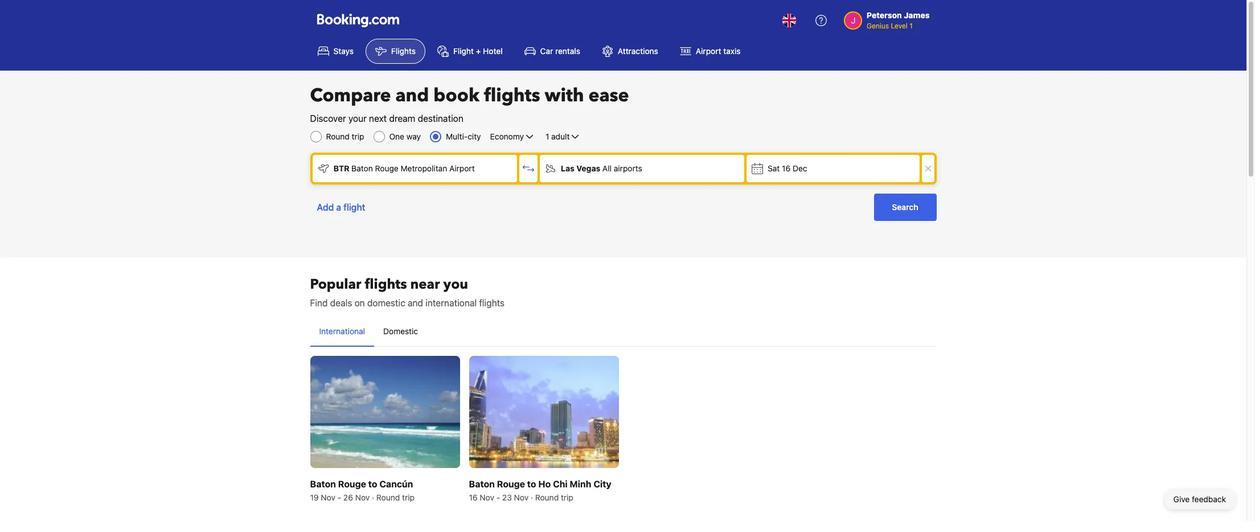 Task type: vqa. For each thing, say whether or not it's contained in the screenshot.
15 March 2024 Option
no



Task type: describe. For each thing, give the bounding box(es) containing it.
round trip
[[326, 132, 364, 141]]

car rentals link
[[515, 39, 590, 64]]

next
[[369, 113, 387, 124]]

1 horizontal spatial rouge
[[375, 163, 399, 173]]

add a flight
[[317, 202, 365, 212]]

1 horizontal spatial baton
[[352, 163, 373, 173]]

give
[[1174, 494, 1190, 504]]

· inside baton rouge to ho chi minh city 16 nov - 23 nov · round trip
[[531, 493, 533, 502]]

trip inside baton rouge to cancún 19 nov - 26 nov · round trip
[[402, 493, 415, 502]]

taxis
[[723, 46, 741, 56]]

one
[[389, 132, 404, 141]]

baton rouge to cancún image
[[310, 356, 460, 468]]

0 horizontal spatial trip
[[352, 132, 364, 141]]

sat
[[768, 163, 780, 173]]

search
[[892, 202, 918, 212]]

airport taxis link
[[670, 39, 750, 64]]

stays
[[333, 46, 354, 56]]

flights
[[391, 46, 416, 56]]

metropolitan
[[401, 163, 447, 173]]

with
[[545, 83, 584, 108]]

4 nov from the left
[[514, 493, 529, 502]]

car rentals
[[540, 46, 580, 56]]

a
[[336, 202, 341, 212]]

and inside compare and book flights with ease discover your next dream destination
[[396, 83, 429, 108]]

1 nov from the left
[[321, 493, 335, 502]]

international button
[[310, 317, 374, 346]]

- inside baton rouge to ho chi minh city 16 nov - 23 nov · round trip
[[496, 493, 500, 502]]

dream
[[389, 113, 415, 124]]

and inside popular flights near you find deals on domestic and international flights
[[408, 298, 423, 308]]

vegas
[[577, 163, 601, 173]]

stays link
[[308, 39, 363, 64]]

domestic
[[383, 326, 418, 336]]

give feedback
[[1174, 494, 1226, 504]]

near
[[410, 275, 440, 294]]

flight
[[344, 202, 365, 212]]

to for cancún
[[368, 479, 377, 489]]

peterson
[[867, 10, 902, 20]]

city
[[594, 479, 612, 489]]

btr
[[333, 163, 350, 173]]

baton rouge to ho chi minh city 16 nov - 23 nov · round trip
[[469, 479, 612, 502]]

feedback
[[1192, 494, 1226, 504]]

round inside baton rouge to ho chi minh city 16 nov - 23 nov · round trip
[[535, 493, 559, 502]]

3 nov from the left
[[480, 493, 494, 502]]

one way
[[389, 132, 421, 141]]

0 vertical spatial airport
[[696, 46, 721, 56]]

19
[[310, 493, 319, 502]]

rouge for baton rouge to cancún
[[338, 479, 366, 489]]

international
[[319, 326, 365, 336]]

city
[[468, 132, 481, 141]]

1 adult button
[[544, 130, 582, 144]]

flight + hotel link
[[428, 39, 512, 64]]

james
[[904, 10, 930, 20]]

las
[[561, 163, 575, 173]]

23
[[502, 493, 512, 502]]

2 nov from the left
[[355, 493, 370, 502]]

baton for baton rouge to cancún
[[310, 479, 336, 489]]

international
[[426, 298, 477, 308]]

multi-
[[446, 132, 468, 141]]

you
[[443, 275, 468, 294]]

adult
[[551, 132, 570, 141]]

cancún
[[380, 479, 413, 489]]

1 adult
[[546, 132, 570, 141]]

genius
[[867, 22, 889, 30]]



Task type: locate. For each thing, give the bounding box(es) containing it.
find
[[310, 298, 328, 308]]

btr baton rouge metropolitan airport
[[333, 163, 475, 173]]

and up dream
[[396, 83, 429, 108]]

baton rouge to ho chi minh city image
[[469, 356, 619, 468]]

0 horizontal spatial round
[[326, 132, 350, 141]]

0 horizontal spatial ·
[[372, 493, 374, 502]]

round down the cancún
[[376, 493, 400, 502]]

0 vertical spatial 1
[[910, 22, 913, 30]]

airport left taxis at the top of the page
[[696, 46, 721, 56]]

1 to from the left
[[368, 479, 377, 489]]

search button
[[874, 194, 937, 221]]

nov right 26
[[355, 493, 370, 502]]

hotel
[[483, 46, 503, 56]]

trip down chi
[[561, 493, 573, 502]]

26
[[343, 493, 353, 502]]

1 horizontal spatial -
[[496, 493, 500, 502]]

+
[[476, 46, 481, 56]]

dec
[[793, 163, 807, 173]]

rouge up 26
[[338, 479, 366, 489]]

and down near
[[408, 298, 423, 308]]

·
[[372, 493, 374, 502], [531, 493, 533, 502]]

flights right international at the bottom left of page
[[479, 298, 505, 308]]

1 - from the left
[[338, 493, 341, 502]]

way
[[407, 132, 421, 141]]

trip inside baton rouge to ho chi minh city 16 nov - 23 nov · round trip
[[561, 493, 573, 502]]

- left the '23'
[[496, 493, 500, 502]]

0 horizontal spatial to
[[368, 479, 377, 489]]

1 left "adult"
[[546, 132, 549, 141]]

rouge inside baton rouge to cancún 19 nov - 26 nov · round trip
[[338, 479, 366, 489]]

deals
[[330, 298, 352, 308]]

las vegas all airports
[[561, 163, 642, 173]]

16
[[782, 163, 791, 173], [469, 493, 478, 502]]

2 vertical spatial flights
[[479, 298, 505, 308]]

rouge
[[375, 163, 399, 173], [338, 479, 366, 489], [497, 479, 525, 489]]

· right the '23'
[[531, 493, 533, 502]]

to left the cancún
[[368, 479, 377, 489]]

- left 26
[[338, 493, 341, 502]]

all
[[603, 163, 612, 173]]

peterson james genius level 1
[[867, 10, 930, 30]]

0 vertical spatial and
[[396, 83, 429, 108]]

level
[[891, 22, 908, 30]]

round
[[326, 132, 350, 141], [376, 493, 400, 502], [535, 493, 559, 502]]

flights
[[484, 83, 540, 108], [365, 275, 407, 294], [479, 298, 505, 308]]

1 vertical spatial and
[[408, 298, 423, 308]]

baton rouge to cancún 19 nov - 26 nov · round trip
[[310, 479, 415, 502]]

2 horizontal spatial baton
[[469, 479, 495, 489]]

popular flights near you find deals on domestic and international flights
[[310, 275, 505, 308]]

add a flight button
[[310, 194, 372, 221]]

flights inside compare and book flights with ease discover your next dream destination
[[484, 83, 540, 108]]

tab list containing international
[[310, 317, 937, 347]]

0 horizontal spatial rouge
[[338, 479, 366, 489]]

nov left the '23'
[[480, 493, 494, 502]]

- inside baton rouge to cancún 19 nov - 26 nov · round trip
[[338, 493, 341, 502]]

car
[[540, 46, 553, 56]]

1 horizontal spatial 16
[[782, 163, 791, 173]]

0 vertical spatial 16
[[782, 163, 791, 173]]

sat 16 dec button
[[747, 155, 920, 182]]

tab list
[[310, 317, 937, 347]]

0 horizontal spatial airport
[[449, 163, 475, 173]]

0 horizontal spatial 16
[[469, 493, 478, 502]]

trip
[[352, 132, 364, 141], [402, 493, 415, 502], [561, 493, 573, 502]]

16 left the '23'
[[469, 493, 478, 502]]

1 · from the left
[[372, 493, 374, 502]]

1 vertical spatial 16
[[469, 493, 478, 502]]

booking.com logo image
[[317, 13, 399, 27], [317, 13, 399, 27]]

round inside baton rouge to cancún 19 nov - 26 nov · round trip
[[376, 493, 400, 502]]

economy
[[490, 132, 524, 141]]

1 horizontal spatial 1
[[910, 22, 913, 30]]

attractions
[[618, 46, 658, 56]]

and
[[396, 83, 429, 108], [408, 298, 423, 308]]

1 right level at top right
[[910, 22, 913, 30]]

airport down multi-city
[[449, 163, 475, 173]]

domestic
[[367, 298, 405, 308]]

airport
[[696, 46, 721, 56], [449, 163, 475, 173]]

0 vertical spatial flights
[[484, 83, 540, 108]]

· inside baton rouge to cancún 19 nov - 26 nov · round trip
[[372, 493, 374, 502]]

nov right the '23'
[[514, 493, 529, 502]]

domestic button
[[374, 317, 427, 346]]

1 horizontal spatial round
[[376, 493, 400, 502]]

rentals
[[555, 46, 580, 56]]

popular
[[310, 275, 361, 294]]

airports
[[614, 163, 642, 173]]

compare and book flights with ease discover your next dream destination
[[310, 83, 629, 124]]

chi
[[553, 479, 568, 489]]

multi-city
[[446, 132, 481, 141]]

baton
[[352, 163, 373, 173], [310, 479, 336, 489], [469, 479, 495, 489]]

rouge inside baton rouge to ho chi minh city 16 nov - 23 nov · round trip
[[497, 479, 525, 489]]

1 vertical spatial flights
[[365, 275, 407, 294]]

nov right "19"
[[321, 493, 335, 502]]

flight
[[453, 46, 474, 56]]

to
[[368, 479, 377, 489], [527, 479, 536, 489]]

sat 16 dec
[[768, 163, 807, 173]]

· right 26
[[372, 493, 374, 502]]

to for ho
[[527, 479, 536, 489]]

0 horizontal spatial -
[[338, 493, 341, 502]]

2 horizontal spatial rouge
[[497, 479, 525, 489]]

1 inside 1 adult dropdown button
[[546, 132, 549, 141]]

16 inside sat 16 dec dropdown button
[[782, 163, 791, 173]]

flights up economy
[[484, 83, 540, 108]]

1 horizontal spatial airport
[[696, 46, 721, 56]]

attractions link
[[592, 39, 668, 64]]

baton inside baton rouge to cancún 19 nov - 26 nov · round trip
[[310, 479, 336, 489]]

flights up domestic
[[365, 275, 407, 294]]

trip down your
[[352, 132, 364, 141]]

on
[[355, 298, 365, 308]]

rouge down one
[[375, 163, 399, 173]]

2 - from the left
[[496, 493, 500, 502]]

16 inside baton rouge to ho chi minh city 16 nov - 23 nov · round trip
[[469, 493, 478, 502]]

1 horizontal spatial trip
[[402, 493, 415, 502]]

1
[[910, 22, 913, 30], [546, 132, 549, 141]]

round down discover
[[326, 132, 350, 141]]

airport taxis
[[696, 46, 741, 56]]

to inside baton rouge to cancún 19 nov - 26 nov · round trip
[[368, 479, 377, 489]]

compare
[[310, 83, 391, 108]]

-
[[338, 493, 341, 502], [496, 493, 500, 502]]

1 inside "peterson james genius level 1"
[[910, 22, 913, 30]]

baton for baton rouge to ho chi minh city
[[469, 479, 495, 489]]

to inside baton rouge to ho chi minh city 16 nov - 23 nov · round trip
[[527, 479, 536, 489]]

0 horizontal spatial 1
[[546, 132, 549, 141]]

1 horizontal spatial ·
[[531, 493, 533, 502]]

1 horizontal spatial to
[[527, 479, 536, 489]]

trip down the cancún
[[402, 493, 415, 502]]

ease
[[589, 83, 629, 108]]

round down ho
[[535, 493, 559, 502]]

1 vertical spatial airport
[[449, 163, 475, 173]]

2 horizontal spatial round
[[535, 493, 559, 502]]

2 to from the left
[[527, 479, 536, 489]]

rouge for baton rouge to ho chi minh city
[[497, 479, 525, 489]]

2 horizontal spatial trip
[[561, 493, 573, 502]]

ho
[[538, 479, 551, 489]]

0 horizontal spatial baton
[[310, 479, 336, 489]]

to left ho
[[527, 479, 536, 489]]

destination
[[418, 113, 464, 124]]

16 right sat
[[782, 163, 791, 173]]

your
[[348, 113, 367, 124]]

1 vertical spatial 1
[[546, 132, 549, 141]]

baton inside baton rouge to ho chi minh city 16 nov - 23 nov · round trip
[[469, 479, 495, 489]]

flight + hotel
[[453, 46, 503, 56]]

rouge up the '23'
[[497, 479, 525, 489]]

flights link
[[366, 39, 425, 64]]

give feedback button
[[1165, 489, 1235, 510]]

add
[[317, 202, 334, 212]]

book
[[434, 83, 480, 108]]

minh
[[570, 479, 591, 489]]

nov
[[321, 493, 335, 502], [355, 493, 370, 502], [480, 493, 494, 502], [514, 493, 529, 502]]

2 · from the left
[[531, 493, 533, 502]]

discover
[[310, 113, 346, 124]]



